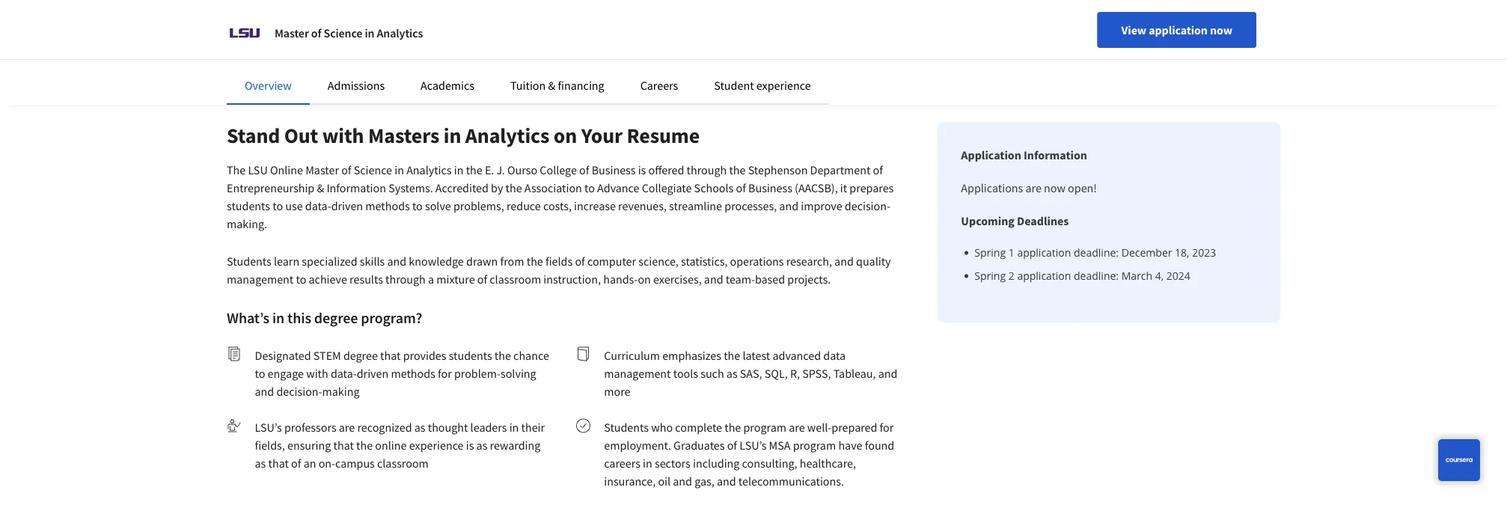 Task type: vqa. For each thing, say whether or not it's contained in the screenshot.
the 1 to the bottom
no



Task type: locate. For each thing, give the bounding box(es) containing it.
prepares
[[850, 180, 894, 195]]

e.
[[485, 162, 494, 177]]

driven inside the lsu online master of science in analytics in the e. j. ourso college of business is offered through the stephenson department of entrepreneurship & information systems. accredited by the association to advance collegiate schools of business (aacsb), it prepares students to use data-driven methods to solve problems, reduce costs, increase revenues, streamline processes, and improve decision- making.
[[331, 198, 363, 213]]

operations
[[730, 254, 784, 269]]

spring inside spring 1 application deadline: december 18, 2023 list item
[[975, 246, 1006, 260]]

stephenson
[[748, 162, 808, 177]]

campus
[[335, 456, 375, 471]]

0 vertical spatial students
[[227, 198, 270, 213]]

1 vertical spatial master
[[306, 162, 339, 177]]

in up systems.
[[395, 162, 404, 177]]

analytics up systems.
[[407, 162, 452, 177]]

1 horizontal spatial is
[[638, 162, 646, 177]]

to down learn
[[296, 272, 306, 287]]

1 vertical spatial on
[[638, 272, 651, 287]]

0 vertical spatial methods
[[366, 198, 410, 213]]

prepared
[[832, 420, 878, 435]]

tools
[[674, 366, 699, 381]]

0 vertical spatial now
[[1211, 22, 1233, 37]]

careers
[[604, 456, 641, 471]]

data- inside designated stem degree that provides students the chance to engage with data-driven methods for problem-solving and decision-making
[[331, 366, 357, 381]]

and right oil
[[673, 474, 692, 489]]

0 vertical spatial driven
[[331, 198, 363, 213]]

1 vertical spatial degree
[[344, 348, 378, 363]]

driven right use on the top left of page
[[331, 198, 363, 213]]

in inside students who complete the program are well-prepared for employment. graduates of lsu's msa program have found careers in sectors including consulting, healthcare, insurance, oil and gas, and telecommunications.
[[643, 456, 653, 471]]

in down employment.
[[643, 456, 653, 471]]

sql,
[[765, 366, 788, 381]]

students for students learn specialized skills and knowledge drawn from the fields of computer science, statistics, operations research, and quality management to achieve results through a mixture of classroom instruction, hands-on exercises, and team-based projects.
[[227, 254, 272, 269]]

decision- down prepares at the top of page
[[845, 198, 891, 213]]

1 vertical spatial business
[[749, 180, 793, 195]]

fields
[[546, 254, 573, 269]]

application right 2
[[1018, 269, 1072, 283]]

in up admissions
[[365, 25, 375, 40]]

0 vertical spatial classroom
[[490, 272, 541, 287]]

1 vertical spatial application
[[1018, 246, 1072, 260]]

1 vertical spatial deadline:
[[1074, 269, 1119, 283]]

decision- inside designated stem degree that provides students the chance to engage with data-driven methods for problem-solving and decision-making
[[277, 384, 322, 399]]

0 vertical spatial students
[[227, 254, 272, 269]]

0 vertical spatial on
[[554, 122, 577, 149]]

science
[[324, 25, 363, 40], [354, 162, 392, 177]]

as left sas,
[[727, 366, 738, 381]]

analytics up the admissions 'link'
[[377, 25, 423, 40]]

0 vertical spatial degree
[[314, 309, 358, 328]]

0 horizontal spatial classroom
[[377, 456, 429, 471]]

to left engage
[[255, 366, 265, 381]]

students up employment.
[[604, 420, 649, 435]]

1 vertical spatial science
[[354, 162, 392, 177]]

2 spring from the top
[[975, 269, 1006, 283]]

students inside students who complete the program are well-prepared for employment. graduates of lsu's msa program have found careers in sectors including consulting, healthcare, insurance, oil and gas, and telecommunications.
[[604, 420, 649, 435]]

0 horizontal spatial information
[[327, 180, 386, 195]]

application down deadlines
[[1018, 246, 1072, 260]]

data-
[[305, 198, 331, 213], [331, 366, 357, 381]]

2 vertical spatial application
[[1018, 269, 1072, 283]]

business
[[592, 162, 636, 177], [749, 180, 793, 195]]

information left systems.
[[327, 180, 386, 195]]

of
[[311, 25, 322, 40], [341, 162, 351, 177], [580, 162, 590, 177], [873, 162, 883, 177], [736, 180, 746, 195], [575, 254, 585, 269], [477, 272, 487, 287], [727, 438, 737, 453], [291, 456, 301, 471]]

0 horizontal spatial &
[[317, 180, 324, 195]]

experience right student
[[757, 78, 811, 93]]

research,
[[787, 254, 832, 269]]

1 vertical spatial now
[[1044, 180, 1066, 195]]

decision- down engage
[[277, 384, 322, 399]]

2 deadline: from the top
[[1074, 269, 1119, 283]]

1 vertical spatial experience
[[409, 438, 464, 453]]

spring 2 application deadline: march 4, 2024
[[975, 269, 1191, 283]]

the inside 'students learn specialized skills and knowledge drawn from the fields of computer science, statistics, operations research, and quality management to achieve results through a mixture of classroom instruction, hands-on exercises, and team-based projects.'
[[527, 254, 543, 269]]

from
[[501, 254, 524, 269]]

0 horizontal spatial management
[[227, 272, 294, 287]]

spring left 1
[[975, 246, 1006, 260]]

by
[[491, 180, 503, 195]]

deadline: for december
[[1074, 246, 1119, 260]]

1 horizontal spatial students
[[604, 420, 649, 435]]

classroom down online at the left of page
[[377, 456, 429, 471]]

& right tuition
[[548, 78, 556, 93]]

designated
[[255, 348, 311, 363]]

2 horizontal spatial are
[[1026, 180, 1042, 195]]

is down 'leaders'
[[466, 438, 474, 453]]

application
[[1149, 22, 1208, 37], [1018, 246, 1072, 260], [1018, 269, 1072, 283]]

management down learn
[[227, 272, 294, 287]]

streamline
[[669, 198, 722, 213]]

0 horizontal spatial students
[[227, 198, 270, 213]]

tableau,
[[834, 366, 876, 381]]

management inside curriculum emphasizes the latest advanced data management tools such as sas, sql, r, spss, tableau, and more
[[604, 366, 671, 381]]

the up solving
[[495, 348, 511, 363]]

0 vertical spatial experience
[[757, 78, 811, 93]]

1 deadline: from the top
[[1074, 246, 1119, 260]]

upcoming
[[962, 213, 1015, 228]]

1 vertical spatial for
[[880, 420, 894, 435]]

the inside curriculum emphasizes the latest advanced data management tools such as sas, sql, r, spss, tableau, and more
[[724, 348, 741, 363]]

1 vertical spatial students
[[604, 420, 649, 435]]

with inside designated stem degree that provides students the chance to engage with data-driven methods for problem-solving and decision-making
[[306, 366, 328, 381]]

information
[[1024, 147, 1088, 162], [327, 180, 386, 195]]

student
[[714, 78, 754, 93]]

1 vertical spatial classroom
[[377, 456, 429, 471]]

0 horizontal spatial now
[[1044, 180, 1066, 195]]

1 horizontal spatial information
[[1024, 147, 1088, 162]]

master right louisiana state university logo
[[275, 25, 309, 40]]

through inside 'students learn specialized skills and knowledge drawn from the fields of computer science, statistics, operations research, and quality management to achieve results through a mixture of classroom instruction, hands-on exercises, and team-based projects.'
[[386, 272, 426, 287]]

achieve
[[309, 272, 347, 287]]

that down 'fields,'
[[268, 456, 289, 471]]

0 vertical spatial decision-
[[845, 198, 891, 213]]

program
[[744, 420, 787, 435], [793, 438, 836, 453]]

thought
[[428, 420, 468, 435]]

0 vertical spatial application
[[1149, 22, 1208, 37]]

application right view
[[1149, 22, 1208, 37]]

& inside the lsu online master of science in analytics in the e. j. ourso college of business is offered through the stephenson department of entrepreneurship & information systems. accredited by the association to advance collegiate schools of business (aacsb), it prepares students to use data-driven methods to solve problems, reduce costs, increase revenues, streamline processes, and improve decision- making.
[[317, 180, 324, 195]]

1 horizontal spatial for
[[880, 420, 894, 435]]

for
[[438, 366, 452, 381], [880, 420, 894, 435]]

in up rewarding
[[510, 420, 519, 435]]

1 horizontal spatial business
[[749, 180, 793, 195]]

spring 1 application deadline: december 18, 2023 list item
[[975, 245, 1217, 261]]

1 vertical spatial driven
[[357, 366, 389, 381]]

now
[[1211, 22, 1233, 37], [1044, 180, 1066, 195]]

lsu's up consulting,
[[740, 438, 767, 453]]

through left a at the bottom left of the page
[[386, 272, 426, 287]]

1 horizontal spatial lsu's
[[740, 438, 767, 453]]

spring left 2
[[975, 269, 1006, 283]]

advanced
[[773, 348, 821, 363]]

0 horizontal spatial lsu's
[[255, 420, 282, 435]]

list containing spring 1 application deadline: december 18, 2023
[[968, 245, 1217, 284]]

science up admissions
[[324, 25, 363, 40]]

methods down "provides"
[[391, 366, 436, 381]]

0 vertical spatial &
[[548, 78, 556, 93]]

use
[[285, 198, 303, 213]]

list
[[968, 245, 1217, 284]]

1 horizontal spatial experience
[[757, 78, 811, 93]]

a
[[428, 272, 434, 287]]

program down "well-"
[[793, 438, 836, 453]]

and inside designated stem degree that provides students the chance to engage with data-driven methods for problem-solving and decision-making
[[255, 384, 274, 399]]

in inside lsu's professors are recognized as thought leaders in their fields, ensuring that the online experience is as rewarding as that of an on-campus classroom
[[510, 420, 519, 435]]

students down making.
[[227, 254, 272, 269]]

classroom down from
[[490, 272, 541, 287]]

0 horizontal spatial students
[[227, 254, 272, 269]]

data- right use on the top left of page
[[305, 198, 331, 213]]

of inside students who complete the program are well-prepared for employment. graduates of lsu's msa program have found careers in sectors including consulting, healthcare, insurance, oil and gas, and telecommunications.
[[727, 438, 737, 453]]

0 horizontal spatial is
[[466, 438, 474, 453]]

improve
[[801, 198, 843, 213]]

application for december
[[1018, 246, 1072, 260]]

with
[[322, 122, 364, 149], [306, 366, 328, 381]]

are down application information
[[1026, 180, 1042, 195]]

the right from
[[527, 254, 543, 269]]

classroom
[[490, 272, 541, 287], [377, 456, 429, 471]]

the inside students who complete the program are well-prepared for employment. graduates of lsu's msa program have found careers in sectors including consulting, healthcare, insurance, oil and gas, and telecommunications.
[[725, 420, 741, 435]]

spring
[[975, 246, 1006, 260], [975, 269, 1006, 283]]

1 horizontal spatial management
[[604, 366, 671, 381]]

0 vertical spatial through
[[687, 162, 727, 177]]

and right skills
[[387, 254, 407, 269]]

and right tableau,
[[879, 366, 898, 381]]

in right 'masters'
[[444, 122, 461, 149]]

0 horizontal spatial through
[[386, 272, 426, 287]]

it
[[841, 180, 848, 195]]

healthcare,
[[800, 456, 856, 471]]

the left e.
[[466, 162, 483, 177]]

0 vertical spatial master
[[275, 25, 309, 40]]

0 horizontal spatial for
[[438, 366, 452, 381]]

and down statistics,
[[704, 272, 724, 287]]

driven up making
[[357, 366, 389, 381]]

1 vertical spatial data-
[[331, 366, 357, 381]]

deadline:
[[1074, 246, 1119, 260], [1074, 269, 1119, 283]]

to inside 'students learn specialized skills and knowledge drawn from the fields of computer science, statistics, operations research, and quality management to achieve results through a mixture of classroom instruction, hands-on exercises, and team-based projects.'
[[296, 272, 306, 287]]

statistics,
[[681, 254, 728, 269]]

and left quality
[[835, 254, 854, 269]]

to
[[585, 180, 595, 195], [273, 198, 283, 213], [412, 198, 423, 213], [296, 272, 306, 287], [255, 366, 265, 381]]

0 vertical spatial information
[[1024, 147, 1088, 162]]

students inside 'students learn specialized skills and knowledge drawn from the fields of computer science, statistics, operations research, and quality management to achieve results through a mixture of classroom instruction, hands-on exercises, and team-based projects.'
[[227, 254, 272, 269]]

with down 'stem'
[[306, 366, 328, 381]]

(aacsb),
[[795, 180, 838, 195]]

now for application
[[1211, 22, 1233, 37]]

on inside 'students learn specialized skills and knowledge drawn from the fields of computer science, statistics, operations research, and quality management to achieve results through a mixture of classroom instruction, hands-on exercises, and team-based projects.'
[[638, 272, 651, 287]]

0 vertical spatial lsu's
[[255, 420, 282, 435]]

methods down systems.
[[366, 198, 410, 213]]

classroom inside 'students learn specialized skills and knowledge drawn from the fields of computer science, statistics, operations research, and quality management to achieve results through a mixture of classroom instruction, hands-on exercises, and team-based projects.'
[[490, 272, 541, 287]]

analytics up j.
[[466, 122, 550, 149]]

master right online
[[306, 162, 339, 177]]

0 vertical spatial management
[[227, 272, 294, 287]]

science inside the lsu online master of science in analytics in the e. j. ourso college of business is offered through the stephenson department of entrepreneurship & information systems. accredited by the association to advance collegiate schools of business (aacsb), it prepares students to use data-driven methods to solve problems, reduce costs, increase revenues, streamline processes, and improve decision- making.
[[354, 162, 392, 177]]

problems,
[[454, 198, 504, 213]]

entrepreneurship
[[227, 180, 315, 195]]

0 vertical spatial business
[[592, 162, 636, 177]]

2 vertical spatial analytics
[[407, 162, 452, 177]]

1 vertical spatial that
[[334, 438, 354, 453]]

academics link
[[421, 78, 475, 93]]

with right out
[[322, 122, 364, 149]]

open!
[[1068, 180, 1098, 195]]

now inside button
[[1211, 22, 1233, 37]]

students who complete the program are well-prepared for employment. graduates of lsu's msa program have found careers in sectors including consulting, healthcare, insurance, oil and gas, and telecommunications.
[[604, 420, 895, 489]]

0 horizontal spatial program
[[744, 420, 787, 435]]

students
[[227, 198, 270, 213], [449, 348, 492, 363]]

the left latest
[[724, 348, 741, 363]]

student experience
[[714, 78, 811, 93]]

1 horizontal spatial that
[[334, 438, 354, 453]]

program?
[[361, 309, 422, 328]]

business down 'stephenson'
[[749, 180, 793, 195]]

on up 'college'
[[554, 122, 577, 149]]

0 vertical spatial science
[[324, 25, 363, 40]]

team-
[[726, 272, 755, 287]]

as left thought
[[415, 420, 426, 435]]

1 vertical spatial methods
[[391, 366, 436, 381]]

program up the msa
[[744, 420, 787, 435]]

degree
[[314, 309, 358, 328], [344, 348, 378, 363]]

instruction,
[[544, 272, 601, 287]]

and
[[780, 198, 799, 213], [387, 254, 407, 269], [835, 254, 854, 269], [704, 272, 724, 287], [879, 366, 898, 381], [255, 384, 274, 399], [673, 474, 692, 489], [717, 474, 736, 489]]

insurance,
[[604, 474, 656, 489]]

1 horizontal spatial on
[[638, 272, 651, 287]]

are inside students who complete the program are well-prepared for employment. graduates of lsu's msa program have found careers in sectors including consulting, healthcare, insurance, oil and gas, and telecommunications.
[[789, 420, 805, 435]]

for up found
[[880, 420, 894, 435]]

1 vertical spatial lsu's
[[740, 438, 767, 453]]

computer
[[588, 254, 636, 269]]

through up schools
[[687, 162, 727, 177]]

degree inside designated stem degree that provides students the chance to engage with data-driven methods for problem-solving and decision-making
[[344, 348, 378, 363]]

such
[[701, 366, 724, 381]]

degree right the this
[[314, 309, 358, 328]]

1 vertical spatial management
[[604, 366, 671, 381]]

0 vertical spatial is
[[638, 162, 646, 177]]

deadline: up spring 2 application deadline: march 4, 2024 list item on the right of the page
[[1074, 246, 1119, 260]]

0 vertical spatial for
[[438, 366, 452, 381]]

0 horizontal spatial experience
[[409, 438, 464, 453]]

1 horizontal spatial classroom
[[490, 272, 541, 287]]

1 vertical spatial through
[[386, 272, 426, 287]]

1 vertical spatial spring
[[975, 269, 1006, 283]]

deadline: down spring 1 application deadline: december 18, 2023
[[1074, 269, 1119, 283]]

& right entrepreneurship
[[317, 180, 324, 195]]

0 horizontal spatial business
[[592, 162, 636, 177]]

0 horizontal spatial are
[[339, 420, 355, 435]]

that left "provides"
[[380, 348, 401, 363]]

student experience link
[[714, 78, 811, 93]]

that
[[380, 348, 401, 363], [334, 438, 354, 453], [268, 456, 289, 471]]

1 vertical spatial information
[[327, 180, 386, 195]]

0 horizontal spatial on
[[554, 122, 577, 149]]

1 horizontal spatial are
[[789, 420, 805, 435]]

students for students who complete the program are well-prepared for employment. graduates of lsu's msa program have found careers in sectors including consulting, healthcare, insurance, oil and gas, and telecommunications.
[[604, 420, 649, 435]]

science,
[[639, 254, 679, 269]]

spring 2 application deadline: march 4, 2024 list item
[[975, 268, 1217, 284]]

to up the increase
[[585, 180, 595, 195]]

data- up making
[[331, 366, 357, 381]]

0 horizontal spatial decision-
[[277, 384, 322, 399]]

that inside designated stem degree that provides students the chance to engage with data-driven methods for problem-solving and decision-making
[[380, 348, 401, 363]]

1 vertical spatial students
[[449, 348, 492, 363]]

on down science,
[[638, 272, 651, 287]]

students up making.
[[227, 198, 270, 213]]

experience
[[757, 78, 811, 93], [409, 438, 464, 453]]

spring inside spring 2 application deadline: march 4, 2024 list item
[[975, 269, 1006, 283]]

including
[[693, 456, 740, 471]]

business up advance
[[592, 162, 636, 177]]

1 vertical spatial &
[[317, 180, 324, 195]]

mixture
[[437, 272, 475, 287]]

students up problem-
[[449, 348, 492, 363]]

and down engage
[[255, 384, 274, 399]]

management down curriculum
[[604, 366, 671, 381]]

the right complete
[[725, 420, 741, 435]]

the up the 'campus'
[[356, 438, 373, 453]]

found
[[865, 438, 895, 453]]

1 horizontal spatial decision-
[[845, 198, 891, 213]]

are
[[1026, 180, 1042, 195], [339, 420, 355, 435], [789, 420, 805, 435]]

1 horizontal spatial now
[[1211, 22, 1233, 37]]

for down "provides"
[[438, 366, 452, 381]]

driven
[[331, 198, 363, 213], [357, 366, 389, 381]]

the right by
[[506, 180, 522, 195]]

1 vertical spatial is
[[466, 438, 474, 453]]

2 vertical spatial that
[[268, 456, 289, 471]]

0 vertical spatial that
[[380, 348, 401, 363]]

lsu's up 'fields,'
[[255, 420, 282, 435]]

information up applications are now open!
[[1024, 147, 1088, 162]]

in up accredited
[[454, 162, 464, 177]]

0 vertical spatial analytics
[[377, 25, 423, 40]]

0 vertical spatial data-
[[305, 198, 331, 213]]

students inside the lsu online master of science in analytics in the e. j. ourso college of business is offered through the stephenson department of entrepreneurship & information systems. accredited by the association to advance collegiate schools of business (aacsb), it prepares students to use data-driven methods to solve problems, reduce costs, increase revenues, streamline processes, and improve decision- making.
[[227, 198, 270, 213]]

on
[[554, 122, 577, 149], [638, 272, 651, 287]]

1 vertical spatial with
[[306, 366, 328, 381]]

classroom inside lsu's professors are recognized as thought leaders in their fields, ensuring that the online experience is as rewarding as that of an on-campus classroom
[[377, 456, 429, 471]]

students
[[227, 254, 272, 269], [604, 420, 649, 435]]

and inside curriculum emphasizes the latest advanced data management tools such as sas, sql, r, spss, tableau, and more
[[879, 366, 898, 381]]

are down making
[[339, 420, 355, 435]]

emphasizes
[[663, 348, 722, 363]]

1 horizontal spatial through
[[687, 162, 727, 177]]

problem-
[[454, 366, 501, 381]]

0 vertical spatial deadline:
[[1074, 246, 1119, 260]]

is left offered
[[638, 162, 646, 177]]

0 vertical spatial spring
[[975, 246, 1006, 260]]

to down systems.
[[412, 198, 423, 213]]

1 vertical spatial program
[[793, 438, 836, 453]]

are left "well-"
[[789, 420, 805, 435]]

2 horizontal spatial that
[[380, 348, 401, 363]]

0 horizontal spatial that
[[268, 456, 289, 471]]

1 horizontal spatial students
[[449, 348, 492, 363]]

experience down thought
[[409, 438, 464, 453]]

out
[[284, 122, 318, 149]]

0 vertical spatial with
[[322, 122, 364, 149]]

to inside designated stem degree that provides students the chance to engage with data-driven methods for problem-solving and decision-making
[[255, 366, 265, 381]]

what's
[[227, 309, 270, 328]]

1 vertical spatial decision-
[[277, 384, 322, 399]]

that up the 'campus'
[[334, 438, 354, 453]]

1 spring from the top
[[975, 246, 1006, 260]]

science up systems.
[[354, 162, 392, 177]]

and left improve
[[780, 198, 799, 213]]

what's in this degree program?
[[227, 309, 422, 328]]

degree right 'stem'
[[344, 348, 378, 363]]

&
[[548, 78, 556, 93], [317, 180, 324, 195]]



Task type: describe. For each thing, give the bounding box(es) containing it.
the inside designated stem degree that provides students the chance to engage with data-driven methods for problem-solving and decision-making
[[495, 348, 511, 363]]

driven inside designated stem degree that provides students the chance to engage with data-driven methods for problem-solving and decision-making
[[357, 366, 389, 381]]

accredited
[[436, 180, 489, 195]]

tuition & financing link
[[511, 78, 605, 93]]

systems.
[[389, 180, 433, 195]]

view
[[1122, 22, 1147, 37]]

data- inside the lsu online master of science in analytics in the e. j. ourso college of business is offered through the stephenson department of entrepreneurship & information systems. accredited by the association to advance collegiate schools of business (aacsb), it prepares students to use data-driven methods to solve problems, reduce costs, increase revenues, streamline processes, and improve decision- making.
[[305, 198, 331, 213]]

as inside curriculum emphasizes the latest advanced data management tools such as sas, sql, r, spss, tableau, and more
[[727, 366, 738, 381]]

careers
[[641, 78, 679, 93]]

exercises,
[[654, 272, 702, 287]]

spss,
[[803, 366, 831, 381]]

engage
[[268, 366, 304, 381]]

well-
[[808, 420, 832, 435]]

professors
[[284, 420, 337, 435]]

msa
[[769, 438, 791, 453]]

4,
[[1156, 269, 1164, 283]]

stand out with masters in analytics on your resume
[[227, 122, 700, 149]]

the up schools
[[730, 162, 746, 177]]

louisiana state university logo image
[[227, 15, 263, 51]]

applications are now open!
[[962, 180, 1098, 195]]

advance
[[597, 180, 640, 195]]

admissions
[[328, 78, 385, 93]]

processes,
[[725, 198, 777, 213]]

careers link
[[641, 78, 679, 93]]

in left the this
[[272, 309, 285, 328]]

view application now button
[[1098, 12, 1257, 48]]

your
[[581, 122, 623, 149]]

data
[[824, 348, 846, 363]]

costs,
[[543, 198, 572, 213]]

master inside the lsu online master of science in analytics in the e. j. ourso college of business is offered through the stephenson department of entrepreneurship & information systems. accredited by the association to advance collegiate schools of business (aacsb), it prepares students to use data-driven methods to solve problems, reduce costs, increase revenues, streamline processes, and improve decision- making.
[[306, 162, 339, 177]]

deadlines
[[1017, 213, 1069, 228]]

overview link
[[245, 78, 292, 93]]

lsu's inside lsu's professors are recognized as thought leaders in their fields, ensuring that the online experience is as rewarding as that of an on-campus classroom
[[255, 420, 282, 435]]

leaders
[[471, 420, 507, 435]]

0 vertical spatial program
[[744, 420, 787, 435]]

methods inside the lsu online master of science in analytics in the e. j. ourso college of business is offered through the stephenson department of entrepreneurship & information systems. accredited by the association to advance collegiate schools of business (aacsb), it prepares students to use data-driven methods to solve problems, reduce costs, increase revenues, streamline processes, and improve decision- making.
[[366, 198, 410, 213]]

knowledge
[[409, 254, 464, 269]]

chance
[[514, 348, 549, 363]]

lsu
[[248, 162, 268, 177]]

spring for spring 1 application deadline: december 18, 2023
[[975, 246, 1006, 260]]

1 horizontal spatial program
[[793, 438, 836, 453]]

applications
[[962, 180, 1024, 195]]

sectors
[[655, 456, 691, 471]]

results
[[350, 272, 383, 287]]

financing
[[558, 78, 605, 93]]

their
[[521, 420, 545, 435]]

telecommunications.
[[739, 474, 844, 489]]

students inside designated stem degree that provides students the chance to engage with data-driven methods for problem-solving and decision-making
[[449, 348, 492, 363]]

december
[[1122, 246, 1173, 260]]

online
[[375, 438, 407, 453]]

have
[[839, 438, 863, 453]]

information inside the lsu online master of science in analytics in the e. j. ourso college of business is offered through the stephenson department of entrepreneurship & information systems. accredited by the association to advance collegiate schools of business (aacsb), it prepares students to use data-driven methods to solve problems, reduce costs, increase revenues, streamline processes, and improve decision- making.
[[327, 180, 386, 195]]

making.
[[227, 216, 267, 231]]

and inside the lsu online master of science in analytics in the e. j. ourso college of business is offered through the stephenson department of entrepreneurship & information systems. accredited by the association to advance collegiate schools of business (aacsb), it prepares students to use data-driven methods to solve problems, reduce costs, increase revenues, streamline processes, and improve decision- making.
[[780, 198, 799, 213]]

as down 'leaders'
[[477, 438, 488, 453]]

projects.
[[788, 272, 831, 287]]

on-
[[319, 456, 335, 471]]

graduates
[[674, 438, 725, 453]]

now for are
[[1044, 180, 1066, 195]]

analytics inside the lsu online master of science in analytics in the e. j. ourso college of business is offered through the stephenson department of entrepreneurship & information systems. accredited by the association to advance collegiate schools of business (aacsb), it prepares students to use data-driven methods to solve problems, reduce costs, increase revenues, streamline processes, and improve decision- making.
[[407, 162, 452, 177]]

spring for spring 2 application deadline: march 4, 2024
[[975, 269, 1006, 283]]

quality
[[856, 254, 891, 269]]

this
[[288, 309, 311, 328]]

is inside lsu's professors are recognized as thought leaders in their fields, ensuring that the online experience is as rewarding as that of an on-campus classroom
[[466, 438, 474, 453]]

for inside students who complete the program are well-prepared for employment. graduates of lsu's msa program have found careers in sectors including consulting, healthcare, insurance, oil and gas, and telecommunications.
[[880, 420, 894, 435]]

ourso
[[508, 162, 538, 177]]

through inside the lsu online master of science in analytics in the e. j. ourso college of business is offered through the stephenson department of entrepreneurship & information systems. accredited by the association to advance collegiate schools of business (aacsb), it prepares students to use data-driven methods to solve problems, reduce costs, increase revenues, streamline processes, and improve decision- making.
[[687, 162, 727, 177]]

skills
[[360, 254, 385, 269]]

the inside lsu's professors are recognized as thought leaders in their fields, ensuring that the online experience is as rewarding as that of an on-campus classroom
[[356, 438, 373, 453]]

latest
[[743, 348, 771, 363]]

application inside button
[[1149, 22, 1208, 37]]

department
[[810, 162, 871, 177]]

j.
[[497, 162, 505, 177]]

college
[[540, 162, 577, 177]]

increase
[[574, 198, 616, 213]]

students learn specialized skills and knowledge drawn from the fields of computer science, statistics, operations research, and quality management to achieve results through a mixture of classroom instruction, hands-on exercises, and team-based projects.
[[227, 254, 891, 287]]

experience inside lsu's professors are recognized as thought leaders in their fields, ensuring that the online experience is as rewarding as that of an on-campus classroom
[[409, 438, 464, 453]]

decision- inside the lsu online master of science in analytics in the e. j. ourso college of business is offered through the stephenson department of entrepreneurship & information systems. accredited by the association to advance collegiate schools of business (aacsb), it prepares students to use data-driven methods to solve problems, reduce costs, increase revenues, streamline processes, and improve decision- making.
[[845, 198, 891, 213]]

and down including
[[717, 474, 736, 489]]

overview
[[245, 78, 292, 93]]

oil
[[658, 474, 671, 489]]

masters
[[368, 122, 440, 149]]

application for march
[[1018, 269, 1072, 283]]

application
[[962, 147, 1022, 162]]

upcoming deadlines
[[962, 213, 1069, 228]]

the lsu online master of science in analytics in the e. j. ourso college of business is offered through the stephenson department of entrepreneurship & information systems. accredited by the association to advance collegiate schools of business (aacsb), it prepares students to use data-driven methods to solve problems, reduce costs, increase revenues, streamline processes, and improve decision- making.
[[227, 162, 894, 231]]

complete
[[675, 420, 722, 435]]

based
[[755, 272, 785, 287]]

methods inside designated stem degree that provides students the chance to engage with data-driven methods for problem-solving and decision-making
[[391, 366, 436, 381]]

association
[[525, 180, 582, 195]]

spring 1 application deadline: december 18, 2023
[[975, 246, 1217, 260]]

learn
[[274, 254, 300, 269]]

is inside the lsu online master of science in analytics in the e. j. ourso college of business is offered through the stephenson department of entrepreneurship & information systems. accredited by the association to advance collegiate schools of business (aacsb), it prepares students to use data-driven methods to solve problems, reduce costs, increase revenues, streamline processes, and improve decision- making.
[[638, 162, 646, 177]]

for inside designated stem degree that provides students the chance to engage with data-driven methods for problem-solving and decision-making
[[438, 366, 452, 381]]

as down 'fields,'
[[255, 456, 266, 471]]

offered
[[649, 162, 685, 177]]

lsu's inside students who complete the program are well-prepared for employment. graduates of lsu's msa program have found careers in sectors including consulting, healthcare, insurance, oil and gas, and telecommunications.
[[740, 438, 767, 453]]

solving
[[501, 366, 537, 381]]

application information
[[962, 147, 1088, 162]]

r,
[[791, 366, 800, 381]]

more
[[604, 384, 631, 399]]

1 vertical spatial analytics
[[466, 122, 550, 149]]

management inside 'students learn specialized skills and knowledge drawn from the fields of computer science, statistics, operations research, and quality management to achieve results through a mixture of classroom instruction, hands-on exercises, and team-based projects.'
[[227, 272, 294, 287]]

making
[[322, 384, 360, 399]]

designated stem degree that provides students the chance to engage with data-driven methods for problem-solving and decision-making
[[255, 348, 549, 399]]

1 horizontal spatial &
[[548, 78, 556, 93]]

2023
[[1193, 246, 1217, 260]]

of inside lsu's professors are recognized as thought leaders in their fields, ensuring that the online experience is as rewarding as that of an on-campus classroom
[[291, 456, 301, 471]]

gas,
[[695, 474, 715, 489]]

are inside lsu's professors are recognized as thought leaders in their fields, ensuring that the online experience is as rewarding as that of an on-campus classroom
[[339, 420, 355, 435]]

rewarding
[[490, 438, 541, 453]]

view application now
[[1122, 22, 1233, 37]]

curriculum
[[604, 348, 660, 363]]

to left use on the top left of page
[[273, 198, 283, 213]]

tuition
[[511, 78, 546, 93]]

tuition & financing
[[511, 78, 605, 93]]

march
[[1122, 269, 1153, 283]]

stand
[[227, 122, 280, 149]]

deadline: for march
[[1074, 269, 1119, 283]]



